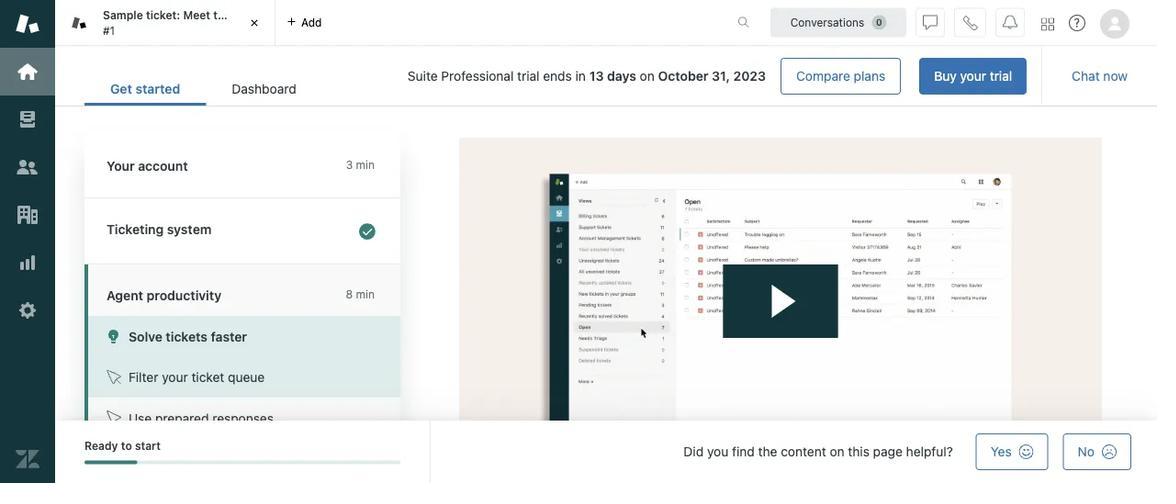 Task type: vqa. For each thing, say whether or not it's contained in the screenshot.
The Productivity,
no



Task type: describe. For each thing, give the bounding box(es) containing it.
compare plans
[[796, 68, 886, 84]]

time
[[903, 91, 929, 106]]

content
[[781, 444, 826, 459]]

3
[[346, 158, 353, 171]]

ready
[[85, 440, 118, 452]]

no
[[1078, 444, 1095, 459]]

views image
[[16, 107, 39, 131]]

work
[[642, 91, 671, 106]]

your
[[107, 158, 135, 174]]

get started
[[110, 81, 180, 96]]

on for find
[[830, 444, 845, 459]]

chat now
[[1072, 68, 1128, 84]]

ticketing system
[[107, 222, 212, 237]]

footer containing did you find the content on this page helpful?
[[55, 421, 1157, 483]]

tabs tab list
[[55, 0, 718, 46]]

buy your trial button
[[920, 58, 1027, 95]]

1 vertical spatial the
[[718, 91, 738, 106]]

zendesk image
[[16, 447, 39, 471]]

behind
[[674, 91, 715, 106]]

31,
[[712, 68, 730, 84]]

your for buy
[[960, 68, 987, 84]]

ready to start
[[85, 440, 161, 452]]

faster
[[211, 329, 247, 344]]

yes
[[991, 444, 1012, 459]]

reporting image
[[16, 251, 39, 275]]

compare
[[796, 68, 850, 84]]

page
[[873, 444, 903, 459]]

solve tickets faster
[[129, 329, 247, 344]]

suite
[[408, 68, 438, 84]]

on inside section
[[640, 68, 655, 84]]

main element
[[0, 0, 55, 483]]

ends
[[543, 68, 572, 84]]

min for productivity
[[356, 288, 375, 301]]

now
[[1104, 68, 1128, 84]]

sample
[[103, 9, 143, 22]]

prepared
[[155, 411, 209, 426]]

use prepared responses
[[129, 411, 274, 426]]

button displays agent's chat status as invisible. image
[[923, 15, 938, 30]]

video element
[[459, 138, 1102, 483]]

filter your ticket queue
[[129, 370, 265, 385]]

progress bar image
[[85, 461, 137, 464]]

plans
[[854, 68, 886, 84]]

filter
[[129, 370, 158, 385]]

tickets
[[166, 329, 208, 344]]

conversations button
[[771, 8, 907, 37]]

no button
[[1063, 434, 1132, 470]]

buy your trial
[[934, 68, 1012, 84]]

solve tickets faster button
[[88, 316, 400, 357]]

13
[[589, 68, 604, 84]]

trial for professional
[[517, 68, 540, 84]]

did
[[684, 444, 704, 459]]

get started image
[[16, 60, 39, 84]]

2023
[[734, 68, 766, 84]]

8
[[346, 288, 353, 301]]

sample ticket: meet the ticket #1
[[103, 9, 265, 37]]

responses
[[212, 411, 274, 426]]

system
[[167, 222, 212, 237]]

queue
[[228, 370, 265, 385]]

suite professional trial ends in 13 days on october 31, 2023
[[408, 68, 766, 84]]

meet
[[183, 9, 210, 22]]

solve
[[129, 329, 162, 344]]

progress-bar progress bar
[[85, 461, 400, 464]]

compare plans button
[[781, 58, 901, 95]]

or
[[887, 91, 900, 106]]

close image
[[245, 14, 264, 32]]

your account heading
[[85, 135, 400, 198]]

productivity
[[147, 288, 222, 303]]

8 min
[[346, 288, 375, 301]]

in
[[576, 68, 586, 84]]

work behind the scenes based on events or time
[[639, 91, 929, 106]]

this
[[848, 444, 870, 459]]

ticket:
[[146, 9, 180, 22]]

ticketing system button
[[85, 198, 397, 264]]

section containing compare plans
[[337, 58, 1027, 95]]

tab list containing get started
[[85, 72, 322, 106]]



Task type: locate. For each thing, give the bounding box(es) containing it.
professional
[[441, 68, 514, 84]]

0 horizontal spatial the
[[213, 9, 231, 22]]

find
[[732, 444, 755, 459]]

yes button
[[976, 434, 1049, 470]]

the right find
[[758, 444, 777, 459]]

0 horizontal spatial trial
[[517, 68, 540, 84]]

scenes
[[741, 91, 783, 106]]

filter your ticket queue button
[[88, 357, 400, 398]]

tab
[[55, 0, 276, 46]]

1 vertical spatial min
[[356, 288, 375, 301]]

start
[[135, 440, 161, 452]]

zendesk support image
[[16, 12, 39, 36]]

#1
[[103, 24, 115, 37]]

min inside your account heading
[[356, 158, 375, 171]]

trial left ends
[[517, 68, 540, 84]]

2 horizontal spatial the
[[758, 444, 777, 459]]

1 vertical spatial on
[[826, 91, 841, 106]]

helpful?
[[906, 444, 953, 459]]

organizations image
[[16, 203, 39, 227]]

the down 31,
[[718, 91, 738, 106]]

days
[[607, 68, 636, 84]]

use prepared responses button
[[88, 398, 400, 439]]

1 trial from the left
[[990, 68, 1012, 84]]

customers image
[[16, 155, 39, 179]]

on left this
[[830, 444, 845, 459]]

trial for your
[[990, 68, 1012, 84]]

min right 3
[[356, 158, 375, 171]]

min right 8 at the left of the page
[[356, 288, 375, 301]]

on down compare plans
[[826, 91, 841, 106]]

on
[[640, 68, 655, 84], [826, 91, 841, 106], [830, 444, 845, 459]]

the for meet
[[213, 9, 231, 22]]

started
[[135, 81, 180, 96]]

ticket inside sample ticket: meet the ticket #1
[[234, 9, 265, 22]]

chat
[[1072, 68, 1100, 84]]

your right buy
[[960, 68, 987, 84]]

tab containing sample ticket: meet the ticket
[[55, 0, 276, 46]]

add
[[301, 16, 322, 29]]

1 vertical spatial ticket
[[192, 370, 224, 385]]

get
[[110, 81, 132, 96]]

the for find
[[758, 444, 777, 459]]

on inside 'footer'
[[830, 444, 845, 459]]

the inside sample ticket: meet the ticket #1
[[213, 9, 231, 22]]

0 vertical spatial ticket
[[234, 9, 265, 22]]

ticket left queue
[[192, 370, 224, 385]]

add button
[[276, 0, 333, 45]]

buy
[[934, 68, 957, 84]]

events
[[845, 91, 884, 106]]

ticketing
[[107, 222, 164, 237]]

1 horizontal spatial trial
[[990, 68, 1012, 84]]

your
[[960, 68, 987, 84], [162, 370, 188, 385]]

use
[[129, 411, 152, 426]]

and
[[533, 91, 562, 106]]

min
[[356, 158, 375, 171], [356, 288, 375, 301]]

2 vertical spatial the
[[758, 444, 777, 459]]

your for filter
[[162, 370, 188, 385]]

the right meet on the top left of page
[[213, 9, 231, 22]]

0 vertical spatial the
[[213, 9, 231, 22]]

1 horizontal spatial ticket
[[234, 9, 265, 22]]

1 vertical spatial your
[[162, 370, 188, 385]]

notifications image
[[1003, 15, 1018, 30]]

ticket
[[234, 9, 265, 22], [192, 370, 224, 385]]

ticket inside the filter your ticket queue button
[[192, 370, 224, 385]]

zendesk products image
[[1042, 18, 1054, 31]]

tab list
[[85, 72, 322, 106]]

0 vertical spatial on
[[640, 68, 655, 84]]

0 vertical spatial your
[[960, 68, 987, 84]]

dashboard
[[232, 81, 296, 96]]

ticket right meet on the top left of page
[[234, 9, 265, 22]]

footer
[[55, 421, 1157, 483]]

october
[[658, 68, 709, 84]]

2 min from the top
[[356, 288, 375, 301]]

2 trial from the left
[[517, 68, 540, 84]]

2 vertical spatial on
[[830, 444, 845, 459]]

your account
[[107, 158, 188, 174]]

agent
[[107, 288, 143, 303]]

trial
[[990, 68, 1012, 84], [517, 68, 540, 84]]

0 horizontal spatial ticket
[[192, 370, 224, 385]]

account
[[138, 158, 188, 174]]

to
[[121, 440, 132, 452]]

1 min from the top
[[356, 158, 375, 171]]

video thumbnail image
[[459, 138, 1102, 483], [459, 138, 1102, 483]]

trial inside button
[[990, 68, 1012, 84]]

3 min
[[346, 158, 375, 171]]

you
[[707, 444, 729, 459]]

1 horizontal spatial the
[[718, 91, 738, 106]]

0 vertical spatial min
[[356, 158, 375, 171]]

did you find the content on this page helpful?
[[684, 444, 953, 459]]

based
[[787, 91, 823, 106]]

conversations
[[791, 16, 865, 29]]

trial down notifications icon
[[990, 68, 1012, 84]]

min for account
[[356, 158, 375, 171]]

dashboard tab
[[206, 72, 322, 106]]

chat now button
[[1057, 58, 1143, 95]]

admin image
[[16, 299, 39, 322]]

agent productivity
[[107, 288, 222, 303]]

the
[[213, 9, 231, 22], [718, 91, 738, 106], [758, 444, 777, 459]]

on for the
[[826, 91, 841, 106]]

get help image
[[1069, 15, 1086, 31]]

on up work
[[640, 68, 655, 84]]

section
[[337, 58, 1027, 95]]

your right filter
[[162, 370, 188, 385]]

October 31, 2023 text field
[[658, 68, 766, 84]]

your inside section
[[960, 68, 987, 84]]

0 horizontal spatial your
[[162, 370, 188, 385]]

1 horizontal spatial your
[[960, 68, 987, 84]]



